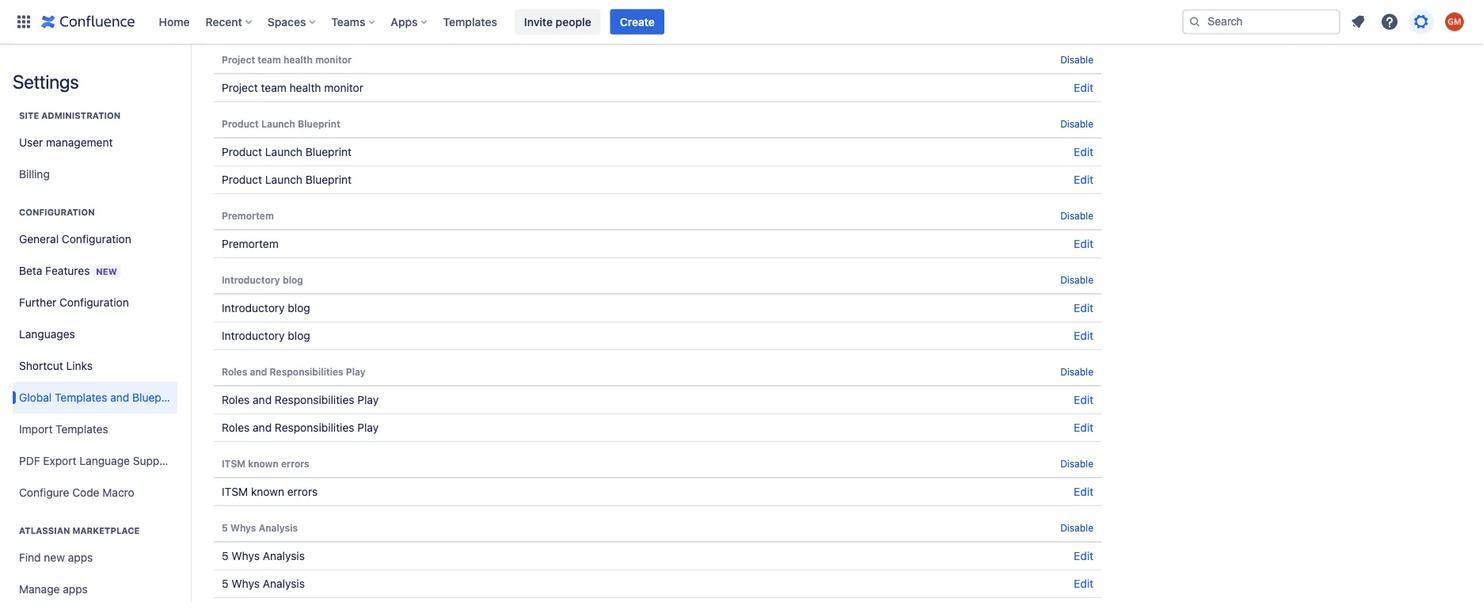 Task type: vqa. For each thing, say whether or not it's contained in the screenshot.
blog to the middle
yes



Task type: describe. For each thing, give the bounding box(es) containing it.
templates inside the global element
[[443, 15, 497, 28]]

roles for seventh edit link
[[222, 393, 250, 406]]

macro
[[102, 486, 135, 499]]

further configuration
[[19, 296, 129, 309]]

1 vertical spatial apps
[[63, 583, 88, 596]]

invite people button
[[515, 9, 601, 34]]

1 introductory blog from the top
[[222, 274, 303, 285]]

pdf export language support
[[19, 454, 174, 467]]

introductory blog for 6th edit link
[[222, 329, 310, 342]]

shortcut links link
[[13, 350, 177, 382]]

language
[[80, 454, 130, 467]]

export
[[43, 454, 77, 467]]

new
[[96, 266, 117, 277]]

6 edit link from the top
[[1074, 329, 1094, 342]]

disable link for analysis
[[1061, 522, 1094, 533]]

configure code macro link
[[13, 477, 177, 509]]

monitor for disable
[[315, 54, 352, 65]]

responsibilities for seventh edit link
[[275, 393, 355, 406]]

pdf
[[19, 454, 40, 467]]

introductory blog for fifth edit link from the top of the page
[[222, 301, 310, 315]]

spaces button
[[263, 9, 322, 34]]

analysis for 11th edit link
[[263, 577, 305, 590]]

edit for seventh edit link
[[1074, 393, 1094, 406]]

disable for analysis
[[1061, 522, 1094, 533]]

project team health monitor for edit
[[222, 81, 364, 94]]

import
[[19, 423, 53, 436]]

product launch blueprint for third edit link
[[222, 173, 352, 186]]

known for edit
[[251, 485, 284, 498]]

support
[[133, 454, 174, 467]]

premortem for edit
[[222, 237, 279, 250]]

spaces
[[268, 15, 306, 28]]

disable link for errors
[[1061, 458, 1094, 469]]

find new apps
[[19, 551, 93, 564]]

invite
[[524, 15, 553, 28]]

edit for 11th edit link
[[1074, 577, 1094, 590]]

launch for third edit link
[[265, 173, 303, 186]]

apps button
[[386, 9, 434, 34]]

disable link for health
[[1061, 54, 1094, 65]]

global
[[19, 391, 52, 404]]

administration
[[41, 111, 121, 121]]

1 roles and responsibilities play from the top
[[222, 366, 366, 377]]

team for edit
[[261, 81, 287, 94]]

product launch blueprint for tenth edit link from the bottom
[[222, 145, 352, 158]]

blueprint for tenth edit link from the bottom
[[306, 145, 352, 158]]

search image
[[1189, 15, 1202, 28]]

billing link
[[13, 158, 177, 190]]

1 roles from the top
[[222, 366, 247, 377]]

edit for tenth edit link from the bottom
[[1074, 145, 1094, 158]]

global element
[[10, 0, 1180, 44]]

launch for tenth edit link from the bottom
[[265, 145, 303, 158]]

apps
[[391, 15, 418, 28]]

1 product launch blueprint from the top
[[222, 118, 341, 129]]

find
[[19, 551, 41, 564]]

edit for 6th edit link
[[1074, 329, 1094, 342]]

3 disable link from the top
[[1061, 210, 1094, 221]]

edit for 11th edit link from the bottom of the page
[[1074, 81, 1094, 94]]

import templates
[[19, 423, 108, 436]]

roles for eighth edit link from the top of the page
[[222, 421, 250, 434]]

links
[[66, 359, 93, 372]]

recent button
[[201, 9, 258, 34]]

edit for second edit link from the bottom
[[1074, 549, 1094, 563]]

5 for 11th edit link
[[222, 577, 229, 590]]

import templates link
[[13, 414, 177, 445]]

configuration for general
[[62, 233, 131, 246]]

0 vertical spatial analysis
[[259, 522, 298, 533]]

errors for edit
[[287, 485, 318, 498]]

monitor for edit
[[324, 81, 364, 94]]

teams button
[[327, 9, 381, 34]]

people
[[556, 15, 592, 28]]

code
[[72, 486, 99, 499]]

Search field
[[1183, 9, 1341, 34]]

appswitcher icon image
[[14, 12, 33, 31]]

disable for health
[[1061, 54, 1094, 65]]

4 disable link from the top
[[1061, 274, 1094, 285]]

marketplace
[[72, 526, 140, 536]]

5 whys analysis for second edit link from the bottom
[[222, 549, 305, 563]]

whys for second edit link from the bottom
[[232, 549, 260, 563]]

shortcut
[[19, 359, 63, 372]]

introductory for 6th edit link
[[222, 329, 285, 342]]

notification icon image
[[1349, 12, 1368, 31]]

site administration group
[[13, 93, 177, 195]]

analysis for second edit link from the bottom
[[263, 549, 305, 563]]

0 vertical spatial blog
[[283, 274, 303, 285]]

7 edit link from the top
[[1074, 393, 1094, 406]]

team for disable
[[258, 54, 281, 65]]

health for disable
[[284, 54, 313, 65]]

general
[[19, 233, 59, 246]]

play for eighth edit link from the top of the page
[[358, 421, 379, 434]]

blog for fifth edit link from the top of the page
[[288, 301, 310, 315]]

3 edit link from the top
[[1074, 173, 1094, 186]]

itsm for edit
[[222, 485, 248, 498]]

roles and responsibilities play for eighth edit link from the top of the page
[[222, 421, 379, 434]]

itsm for disable
[[222, 458, 246, 469]]

settings icon image
[[1413, 12, 1432, 31]]

manage apps
[[19, 583, 88, 596]]

beta
[[19, 264, 42, 277]]

languages
[[19, 328, 75, 341]]

edit for eighth edit link from the top of the page
[[1074, 421, 1094, 434]]

languages link
[[13, 319, 177, 350]]

0 vertical spatial launch
[[261, 118, 295, 129]]



Task type: locate. For each thing, give the bounding box(es) containing it.
disable for blueprint
[[1061, 118, 1094, 129]]

global templates and blueprints
[[19, 391, 184, 404]]

and inside "configuration" group
[[110, 391, 129, 404]]

templates link
[[439, 9, 502, 34]]

configuration
[[19, 207, 95, 217], [62, 233, 131, 246], [59, 296, 129, 309]]

2 vertical spatial templates
[[56, 423, 108, 436]]

product
[[222, 118, 259, 129], [222, 145, 262, 158], [222, 173, 262, 186]]

apps right manage on the bottom of page
[[63, 583, 88, 596]]

play for disable link for responsibilities
[[346, 366, 366, 377]]

edit for third edit link
[[1074, 173, 1094, 186]]

disable link for blueprint
[[1061, 118, 1094, 129]]

8 edit from the top
[[1074, 421, 1094, 434]]

2 itsm known errors from the top
[[222, 485, 318, 498]]

edit link
[[1074, 81, 1094, 94], [1074, 145, 1094, 158], [1074, 173, 1094, 186], [1074, 237, 1094, 250], [1074, 301, 1094, 315], [1074, 329, 1094, 342], [1074, 393, 1094, 406], [1074, 421, 1094, 434], [1074, 485, 1094, 498], [1074, 549, 1094, 563], [1074, 577, 1094, 590]]

2 vertical spatial roles and responsibilities play
[[222, 421, 379, 434]]

1 introductory from the top
[[222, 274, 280, 285]]

1 vertical spatial product
[[222, 145, 262, 158]]

0 vertical spatial product launch blueprint
[[222, 118, 341, 129]]

templates
[[443, 15, 497, 28], [55, 391, 107, 404], [56, 423, 108, 436]]

create
[[620, 15, 655, 28]]

roles and responsibilities play for seventh edit link
[[222, 393, 379, 406]]

and for seventh edit link
[[253, 393, 272, 406]]

0 vertical spatial 5 whys analysis
[[222, 522, 298, 533]]

11 edit from the top
[[1074, 577, 1094, 590]]

2 product launch blueprint from the top
[[222, 145, 352, 158]]

product launch blueprint
[[222, 118, 341, 129], [222, 145, 352, 158], [222, 173, 352, 186]]

1 vertical spatial premortem
[[222, 237, 279, 250]]

configuration up the "new"
[[62, 233, 131, 246]]

further configuration link
[[13, 287, 177, 319]]

2 vertical spatial responsibilities
[[275, 421, 355, 434]]

0 vertical spatial premortem
[[222, 210, 274, 221]]

10 edit link from the top
[[1074, 549, 1094, 563]]

known for disable
[[248, 458, 279, 469]]

responsibilities
[[270, 366, 344, 377], [275, 393, 355, 406], [275, 421, 355, 434]]

2 vertical spatial product launch blueprint
[[222, 173, 352, 186]]

banner containing home
[[0, 0, 1484, 44]]

home
[[159, 15, 190, 28]]

0 vertical spatial itsm
[[222, 458, 246, 469]]

2 edit link from the top
[[1074, 145, 1094, 158]]

apps
[[68, 551, 93, 564], [63, 583, 88, 596]]

1 vertical spatial 5 whys analysis
[[222, 549, 305, 563]]

and
[[250, 366, 267, 377], [110, 391, 129, 404], [253, 393, 272, 406], [253, 421, 272, 434]]

home link
[[154, 9, 195, 34]]

1 vertical spatial health
[[290, 81, 321, 94]]

2 vertical spatial roles
[[222, 421, 250, 434]]

0 vertical spatial apps
[[68, 551, 93, 564]]

6 edit from the top
[[1074, 329, 1094, 342]]

2 vertical spatial introductory
[[222, 329, 285, 342]]

3 product from the top
[[222, 173, 262, 186]]

1 disable link from the top
[[1061, 54, 1094, 65]]

0 vertical spatial itsm known errors
[[222, 458, 310, 469]]

5 edit link from the top
[[1074, 301, 1094, 315]]

your profile and preferences image
[[1446, 12, 1465, 31]]

analysis
[[259, 522, 298, 533], [263, 549, 305, 563], [263, 577, 305, 590]]

shortcut links
[[19, 359, 93, 372]]

0 vertical spatial health
[[284, 54, 313, 65]]

2 project from the top
[[222, 81, 258, 94]]

2 vertical spatial 5 whys analysis
[[222, 577, 305, 590]]

disable for errors
[[1061, 458, 1094, 469]]

2 vertical spatial 5
[[222, 577, 229, 590]]

1 vertical spatial whys
[[232, 549, 260, 563]]

general configuration
[[19, 233, 131, 246]]

10 edit from the top
[[1074, 549, 1094, 563]]

templates right the apps popup button
[[443, 15, 497, 28]]

pdf export language support link
[[13, 445, 177, 477]]

1 vertical spatial introductory
[[222, 301, 285, 315]]

0 vertical spatial known
[[248, 458, 279, 469]]

1 vertical spatial templates
[[55, 391, 107, 404]]

2 vertical spatial play
[[358, 421, 379, 434]]

1 vertical spatial known
[[251, 485, 284, 498]]

3 roles and responsibilities play from the top
[[222, 421, 379, 434]]

1 vertical spatial itsm known errors
[[222, 485, 318, 498]]

2 introductory from the top
[[222, 301, 285, 315]]

1 vertical spatial team
[[261, 81, 287, 94]]

edit for ninth edit link
[[1074, 485, 1094, 498]]

whys for analysis's disable link
[[231, 522, 256, 533]]

0 vertical spatial team
[[258, 54, 281, 65]]

beta features new
[[19, 264, 117, 277]]

2 5 from the top
[[222, 549, 229, 563]]

launch
[[261, 118, 295, 129], [265, 145, 303, 158], [265, 173, 303, 186]]

0 vertical spatial introductory
[[222, 274, 280, 285]]

2 edit from the top
[[1074, 145, 1094, 158]]

premortem for disable
[[222, 210, 274, 221]]

1 premortem from the top
[[222, 210, 274, 221]]

4 edit from the top
[[1074, 237, 1094, 250]]

roles
[[222, 366, 247, 377], [222, 393, 250, 406], [222, 421, 250, 434]]

introductory blog
[[222, 274, 303, 285], [222, 301, 310, 315], [222, 329, 310, 342]]

5 edit from the top
[[1074, 301, 1094, 315]]

user management
[[19, 136, 113, 149]]

1 vertical spatial itsm
[[222, 485, 248, 498]]

confluence image
[[41, 12, 135, 31], [41, 12, 135, 31]]

blueprint for third edit link
[[306, 173, 352, 186]]

project team health monitor for disable
[[222, 54, 352, 65]]

health for edit
[[290, 81, 321, 94]]

configure
[[19, 486, 69, 499]]

whys
[[231, 522, 256, 533], [232, 549, 260, 563], [232, 577, 260, 590]]

1 disable from the top
[[1061, 54, 1094, 65]]

0 vertical spatial roles
[[222, 366, 247, 377]]

1 itsm from the top
[[222, 458, 246, 469]]

1 vertical spatial project
[[222, 81, 258, 94]]

2 vertical spatial introductory blog
[[222, 329, 310, 342]]

project down the okr
[[222, 54, 255, 65]]

0 vertical spatial whys
[[231, 522, 256, 533]]

responsibilities for disable link for responsibilities
[[270, 366, 344, 377]]

3 product launch blueprint from the top
[[222, 173, 352, 186]]

1 5 whys analysis from the top
[[222, 522, 298, 533]]

itsm known errors
[[222, 458, 310, 469], [222, 485, 318, 498]]

1 project from the top
[[222, 54, 255, 65]]

8 edit link from the top
[[1074, 421, 1094, 434]]

0 vertical spatial product
[[222, 118, 259, 129]]

project right collapse sidebar icon
[[222, 81, 258, 94]]

site administration
[[19, 111, 121, 121]]

atlassian marketplace
[[19, 526, 140, 536]]

9 edit from the top
[[1074, 485, 1094, 498]]

configuration up general
[[19, 207, 95, 217]]

2 vertical spatial launch
[[265, 173, 303, 186]]

6 disable link from the top
[[1061, 458, 1094, 469]]

blog for 6th edit link
[[288, 329, 310, 342]]

3 disable from the top
[[1061, 210, 1094, 221]]

configure code macro
[[19, 486, 135, 499]]

create link
[[611, 9, 665, 34]]

blueprints
[[132, 391, 184, 404]]

atlassian marketplace group
[[13, 509, 177, 602]]

0 vertical spatial project team health monitor
[[222, 54, 352, 65]]

1 vertical spatial roles
[[222, 393, 250, 406]]

2 5 whys analysis from the top
[[222, 549, 305, 563]]

0 vertical spatial monitor
[[315, 54, 352, 65]]

site
[[19, 111, 39, 121]]

configuration group
[[13, 190, 184, 513]]

configuration for further
[[59, 296, 129, 309]]

0 vertical spatial templates
[[443, 15, 497, 28]]

2 roles from the top
[[222, 393, 250, 406]]

features
[[45, 264, 90, 277]]

general configuration link
[[13, 223, 177, 255]]

project team health monitor down spaces popup button
[[222, 81, 364, 94]]

1 vertical spatial blog
[[288, 301, 310, 315]]

11 edit link from the top
[[1074, 577, 1094, 590]]

2 vertical spatial blog
[[288, 329, 310, 342]]

2 disable from the top
[[1061, 118, 1094, 129]]

1 vertical spatial responsibilities
[[275, 393, 355, 406]]

global templates and blueprints link
[[13, 382, 184, 414]]

templates down links
[[55, 391, 107, 404]]

1 vertical spatial play
[[358, 393, 379, 406]]

itsm known errors for edit
[[222, 485, 318, 498]]

1 vertical spatial product launch blueprint
[[222, 145, 352, 158]]

3 5 from the top
[[222, 577, 229, 590]]

1 vertical spatial configuration
[[62, 233, 131, 246]]

edit for fourth edit link from the top
[[1074, 237, 1094, 250]]

blueprint for disable link related to blueprint
[[298, 118, 341, 129]]

5 for second edit link from the bottom
[[222, 549, 229, 563]]

2 vertical spatial configuration
[[59, 296, 129, 309]]

1 5 from the top
[[222, 522, 228, 533]]

and for eighth edit link from the top of the page
[[253, 421, 272, 434]]

play
[[346, 366, 366, 377], [358, 393, 379, 406], [358, 421, 379, 434]]

5 disable from the top
[[1061, 366, 1094, 377]]

monitor
[[315, 54, 352, 65], [324, 81, 364, 94]]

5 whys analysis for 11th edit link
[[222, 577, 305, 590]]

project
[[222, 54, 255, 65], [222, 81, 258, 94]]

project team health monitor down spaces
[[222, 54, 352, 65]]

1 vertical spatial analysis
[[263, 549, 305, 563]]

3 edit from the top
[[1074, 173, 1094, 186]]

5 whys analysis for analysis's disable link
[[222, 522, 298, 533]]

itsm
[[222, 458, 246, 469], [222, 485, 248, 498]]

disable link
[[1061, 54, 1094, 65], [1061, 118, 1094, 129], [1061, 210, 1094, 221], [1061, 274, 1094, 285], [1061, 366, 1094, 377], [1061, 458, 1094, 469], [1061, 522, 1094, 533]]

0 vertical spatial roles and responsibilities play
[[222, 366, 366, 377]]

5 disable link from the top
[[1061, 366, 1094, 377]]

5 for analysis's disable link
[[222, 522, 228, 533]]

templates up pdf export language support 'link'
[[56, 423, 108, 436]]

configuration up languages link
[[59, 296, 129, 309]]

4 edit link from the top
[[1074, 237, 1094, 250]]

1 vertical spatial monitor
[[324, 81, 364, 94]]

new
[[44, 551, 65, 564]]

project team health monitor
[[222, 54, 352, 65], [222, 81, 364, 94]]

9 edit link from the top
[[1074, 485, 1094, 498]]

whys for 11th edit link
[[232, 577, 260, 590]]

itsm known errors for disable
[[222, 458, 310, 469]]

2 introductory blog from the top
[[222, 301, 310, 315]]

blog
[[283, 274, 303, 285], [288, 301, 310, 315], [288, 329, 310, 342]]

apps right the new
[[68, 551, 93, 564]]

2 itsm from the top
[[222, 485, 248, 498]]

introductory for fifth edit link from the top of the page
[[222, 301, 285, 315]]

project for edit
[[222, 81, 258, 94]]

premortem
[[222, 210, 274, 221], [222, 237, 279, 250]]

0 vertical spatial project
[[222, 54, 255, 65]]

2 vertical spatial product
[[222, 173, 262, 186]]

edit for fifth edit link from the top of the page
[[1074, 301, 1094, 315]]

3 roles from the top
[[222, 421, 250, 434]]

6 disable from the top
[[1061, 458, 1094, 469]]

errors
[[281, 458, 310, 469], [287, 485, 318, 498]]

disable
[[1061, 54, 1094, 65], [1061, 118, 1094, 129], [1061, 210, 1094, 221], [1061, 274, 1094, 285], [1061, 366, 1094, 377], [1061, 458, 1094, 469], [1061, 522, 1094, 533]]

1 edit link from the top
[[1074, 81, 1094, 94]]

find new apps link
[[13, 542, 177, 574]]

0 vertical spatial responsibilities
[[270, 366, 344, 377]]

banner
[[0, 0, 1484, 44]]

invite people
[[524, 15, 592, 28]]

1 vertical spatial roles and responsibilities play
[[222, 393, 379, 406]]

7 disable link from the top
[[1061, 522, 1094, 533]]

project for disable
[[222, 54, 255, 65]]

help icon image
[[1381, 12, 1400, 31]]

1 edit from the top
[[1074, 81, 1094, 94]]

3 introductory from the top
[[222, 329, 285, 342]]

1 itsm known errors from the top
[[222, 458, 310, 469]]

2 premortem from the top
[[222, 237, 279, 250]]

further
[[19, 296, 56, 309]]

2 disable link from the top
[[1061, 118, 1094, 129]]

0 vertical spatial 5
[[222, 522, 228, 533]]

user
[[19, 136, 43, 149]]

responsibilities for eighth edit link from the top of the page
[[275, 421, 355, 434]]

roles and responsibilities play
[[222, 366, 366, 377], [222, 393, 379, 406], [222, 421, 379, 434]]

4 disable from the top
[[1061, 274, 1094, 285]]

1 vertical spatial project team health monitor
[[222, 81, 364, 94]]

introductory
[[222, 274, 280, 285], [222, 301, 285, 315], [222, 329, 285, 342]]

1 product from the top
[[222, 118, 259, 129]]

0 vertical spatial play
[[346, 366, 366, 377]]

2 project team health monitor from the top
[[222, 81, 364, 94]]

2 roles and responsibilities play from the top
[[222, 393, 379, 406]]

templates for import templates
[[56, 423, 108, 436]]

health
[[284, 54, 313, 65], [290, 81, 321, 94]]

disable link for responsibilities
[[1061, 366, 1094, 377]]

recent
[[206, 15, 242, 28]]

3 introductory blog from the top
[[222, 329, 310, 342]]

okr blueprint
[[222, 17, 294, 30]]

and for disable link for responsibilities
[[250, 366, 267, 377]]

7 edit from the top
[[1074, 393, 1094, 406]]

collapse sidebar image
[[173, 52, 208, 84]]

5 whys analysis
[[222, 522, 298, 533], [222, 549, 305, 563], [222, 577, 305, 590]]

7 disable from the top
[[1061, 522, 1094, 533]]

1 vertical spatial errors
[[287, 485, 318, 498]]

2 vertical spatial analysis
[[263, 577, 305, 590]]

1 vertical spatial 5
[[222, 549, 229, 563]]

manage apps link
[[13, 574, 177, 602]]

user management link
[[13, 127, 177, 158]]

1 vertical spatial launch
[[265, 145, 303, 158]]

1 project team health monitor from the top
[[222, 54, 352, 65]]

manage
[[19, 583, 60, 596]]

disable for responsibilities
[[1061, 366, 1094, 377]]

settings
[[13, 71, 79, 93]]

2 vertical spatial whys
[[232, 577, 260, 590]]

billing
[[19, 168, 50, 181]]

3 5 whys analysis from the top
[[222, 577, 305, 590]]

play for seventh edit link
[[358, 393, 379, 406]]

1 vertical spatial introductory blog
[[222, 301, 310, 315]]

0 vertical spatial errors
[[281, 458, 310, 469]]

known
[[248, 458, 279, 469], [251, 485, 284, 498]]

errors for disable
[[281, 458, 310, 469]]

2 product from the top
[[222, 145, 262, 158]]

management
[[46, 136, 113, 149]]

0 vertical spatial configuration
[[19, 207, 95, 217]]

5
[[222, 522, 228, 533], [222, 549, 229, 563], [222, 577, 229, 590]]

okr
[[222, 17, 245, 30]]

templates for global templates and blueprints
[[55, 391, 107, 404]]

atlassian
[[19, 526, 70, 536]]

teams
[[331, 15, 366, 28]]

0 vertical spatial introductory blog
[[222, 274, 303, 285]]

blueprint
[[248, 17, 294, 30], [298, 118, 341, 129], [306, 145, 352, 158], [306, 173, 352, 186]]



